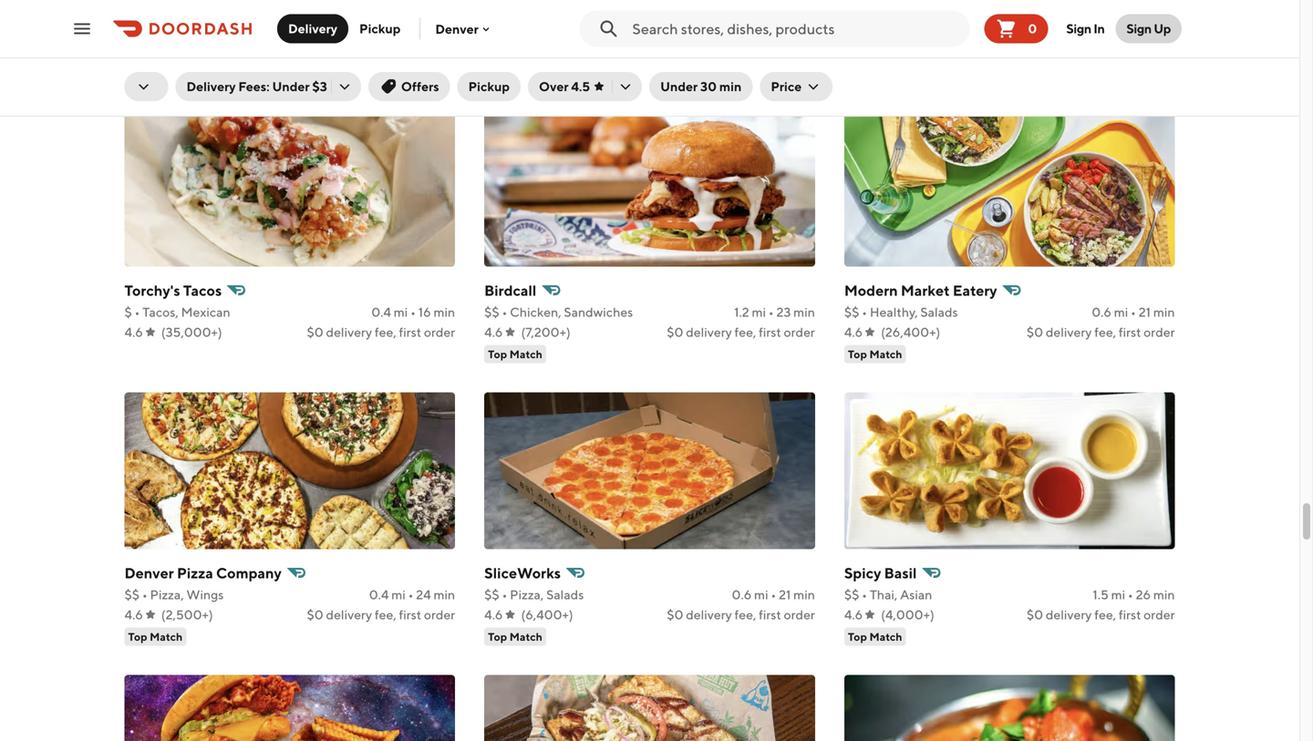 Task type: locate. For each thing, give the bounding box(es) containing it.
sign up
[[1127, 21, 1171, 36]]

top match down (2,500+)
[[128, 631, 183, 644]]

first for modern market eatery
[[1119, 325, 1141, 340]]

1.2 for 1.2 mi • 30 min
[[373, 22, 388, 37]]

$$
[[124, 22, 140, 37], [484, 22, 500, 37], [844, 22, 859, 37], [484, 305, 500, 320], [844, 305, 859, 320], [124, 588, 140, 603], [484, 588, 500, 603], [844, 588, 859, 603]]

4.6 for denver pizza company
[[124, 608, 143, 623]]

asian
[[540, 22, 572, 37], [900, 588, 932, 603]]

0 horizontal spatial 16
[[418, 305, 431, 320]]

(179)
[[878, 42, 906, 57]]

4.6 down $
[[124, 325, 143, 340]]

1 horizontal spatial sign
[[1127, 21, 1152, 36]]

$$ • sandwiches, salads
[[844, 22, 982, 37]]

0 horizontal spatial denver
[[124, 565, 174, 582]]

$ • tacos, mexican
[[124, 305, 230, 320]]

0 horizontal spatial 0.6 mi • 21 min
[[732, 588, 815, 603]]

$$ • thai, asian down spicy basil
[[844, 588, 932, 603]]

pickup button
[[348, 14, 412, 43], [458, 72, 521, 101]]

denver for denver pizza company
[[124, 565, 174, 582]]

0 horizontal spatial asian
[[540, 22, 572, 37]]

1 horizontal spatial under
[[660, 79, 698, 94]]

fee, for modern market eatery
[[1095, 325, 1116, 340]]

delivery
[[326, 42, 372, 57], [686, 42, 732, 57], [1046, 42, 1092, 57], [326, 325, 372, 340], [686, 325, 732, 340], [1046, 325, 1092, 340], [326, 608, 372, 623], [686, 608, 732, 623], [1046, 608, 1092, 623]]

top down the $$ • pizza, wings
[[128, 631, 147, 644]]

thai,
[[510, 22, 538, 37], [870, 588, 898, 603]]

16
[[778, 22, 791, 37], [418, 305, 431, 320]]

(4,000+)
[[881, 608, 935, 623]]

0 vertical spatial $$ • thai, asian
[[484, 22, 572, 37]]

4.5 right over
[[571, 79, 590, 94]]

delivery left fees:
[[187, 79, 236, 94]]

1 horizontal spatial (6,400+)
[[521, 608, 573, 623]]

4.6
[[124, 325, 143, 340], [484, 325, 503, 340], [844, 325, 863, 340], [124, 608, 143, 623], [484, 608, 503, 623], [844, 608, 863, 623]]

order for spicy basil
[[1144, 608, 1175, 623]]

1 sign from the left
[[1067, 21, 1091, 36]]

pickup up offers button
[[359, 21, 401, 36]]

asian for (13,600+)
[[540, 22, 572, 37]]

sign for sign in
[[1067, 21, 1091, 36]]

0 vertical spatial 0.6 mi • 21 min
[[1092, 305, 1175, 320]]

asian up (4,000+)
[[900, 588, 932, 603]]

market
[[901, 282, 950, 299]]

match
[[510, 65, 543, 78], [510, 348, 543, 361], [870, 348, 903, 361], [150, 631, 183, 644], [510, 631, 543, 644], [870, 631, 903, 644]]

0 button
[[984, 14, 1048, 43]]

mi for modern market eatery
[[1114, 305, 1128, 320]]

delivery for denver pizza company
[[326, 608, 372, 623]]

$$ • thai, asian up (13,600+)
[[484, 22, 572, 37]]

1.2 mi • 23 min
[[734, 305, 815, 320]]

900
[[1090, 22, 1116, 37]]

1 vertical spatial 16
[[418, 305, 431, 320]]

$$ down modern
[[844, 305, 859, 320]]

top match down (26,400+)
[[848, 348, 903, 361]]

open menu image
[[71, 18, 93, 40]]

4.5 down denver popup button
[[484, 42, 503, 57]]

1 under from the left
[[272, 79, 310, 94]]

0 vertical spatial thai,
[[510, 22, 538, 37]]

$​0 delivery fee, first order for torchy's tacos
[[307, 325, 455, 340]]

1 horizontal spatial 21
[[1139, 305, 1151, 320]]

(6,400+) for healthy
[[161, 42, 213, 57]]

fee,
[[375, 42, 396, 57], [735, 42, 756, 57], [1095, 42, 1116, 57], [375, 325, 396, 340], [735, 325, 756, 340], [1095, 325, 1116, 340], [375, 608, 396, 623], [735, 608, 756, 623], [1095, 608, 1116, 623]]

0.4 mi • 24 min
[[369, 588, 455, 603]]

0.4 for denver pizza company
[[369, 588, 389, 603]]

healthy
[[188, 22, 234, 37]]

top match
[[488, 65, 543, 78], [488, 348, 543, 361], [848, 348, 903, 361], [128, 631, 183, 644], [488, 631, 543, 644], [848, 631, 903, 644]]

2 sign from the left
[[1127, 21, 1152, 36]]

1 horizontal spatial pickup
[[468, 79, 510, 94]]

under 30 min button
[[649, 72, 753, 101]]

delivery up $3
[[288, 21, 337, 36]]

$$ • thai, asian for (4,000+)
[[844, 588, 932, 603]]

match for modern market eatery
[[870, 348, 903, 361]]

0 vertical spatial 21
[[1139, 305, 1151, 320]]

21 for sliceworks
[[779, 588, 791, 603]]

1 vertical spatial 21
[[779, 588, 791, 603]]

0 horizontal spatial 21
[[779, 588, 791, 603]]

delivery fees: under $3
[[187, 79, 327, 94]]

top match for modern market eatery
[[848, 348, 903, 361]]

order for modern market eatery
[[1144, 325, 1175, 340]]

0.6 mi • 21 min
[[1092, 305, 1175, 320], [732, 588, 815, 603]]

0 horizontal spatial pickup
[[359, 21, 401, 36]]

1 vertical spatial pickup
[[468, 79, 510, 94]]

0 vertical spatial 0.6
[[1092, 305, 1112, 320]]

0 horizontal spatial delivery
[[187, 79, 236, 94]]

denver up the $$ • pizza, wings
[[124, 565, 174, 582]]

min
[[434, 22, 455, 37], [794, 22, 815, 37], [1154, 22, 1175, 37], [720, 79, 742, 94], [434, 305, 455, 320], [794, 305, 815, 320], [1154, 305, 1175, 320], [434, 588, 455, 603], [794, 588, 815, 603], [1154, 588, 1175, 603]]

salads down market
[[921, 305, 958, 320]]

0 vertical spatial (6,400+)
[[161, 42, 213, 57]]

(6,400+) for salads
[[521, 608, 573, 623]]

4.6 for birdcall
[[484, 325, 503, 340]]

match for sliceworks
[[510, 631, 543, 644]]

delivery for sliceworks
[[686, 608, 732, 623]]

30
[[415, 22, 431, 37], [700, 79, 717, 94]]

top down birdcall
[[488, 348, 507, 361]]

salads
[[945, 22, 982, 37], [921, 305, 958, 320], [546, 588, 584, 603]]

match down (26,400+)
[[870, 348, 903, 361]]

0 vertical spatial 0.4
[[371, 305, 391, 320]]

0.4 mi • 16 min
[[371, 305, 455, 320]]

4.6 for torchy's tacos
[[124, 325, 143, 340]]

21
[[1139, 305, 1151, 320], [779, 588, 791, 603]]

delivery inside button
[[288, 21, 337, 36]]

1 horizontal spatial delivery
[[288, 21, 337, 36]]

fee, for birdcall
[[735, 325, 756, 340]]

1.2 mi • 16 min
[[736, 22, 815, 37]]

ft
[[1119, 22, 1128, 37]]

top match down (4,000+)
[[848, 631, 903, 644]]

0 horizontal spatial pickup button
[[348, 14, 412, 43]]

30 inside button
[[700, 79, 717, 94]]

1 vertical spatial 4.5
[[571, 79, 590, 94]]

$$ • pizza, wings
[[124, 588, 224, 603]]

0
[[1028, 21, 1037, 36]]

0 horizontal spatial 0.6
[[732, 588, 752, 603]]

(35,000+)
[[161, 325, 222, 340]]

eatery
[[953, 282, 997, 299]]

delivery for torchy's tacos
[[326, 325, 372, 340]]

1 vertical spatial 0.4
[[369, 588, 389, 603]]

0 vertical spatial 4.5
[[484, 42, 503, 57]]

1 horizontal spatial pizza,
[[510, 588, 544, 603]]

1 vertical spatial asian
[[900, 588, 932, 603]]

$​0 delivery fee, first order for spicy basil
[[1027, 608, 1175, 623]]

fee, for sliceworks
[[735, 608, 756, 623]]

4.6 down modern
[[844, 325, 863, 340]]

delivery
[[288, 21, 337, 36], [187, 79, 236, 94]]

top match for denver pizza company
[[128, 631, 183, 644]]

salads down sliceworks
[[546, 588, 584, 603]]

4.5 inside over 4.5 button
[[571, 79, 590, 94]]

1 horizontal spatial 0.6 mi • 21 min
[[1092, 305, 1175, 320]]

salads left 0 button
[[945, 22, 982, 37]]

0.6
[[1092, 305, 1112, 320], [732, 588, 752, 603]]

0.6 for modern market eatery
[[1092, 305, 1112, 320]]

thai, up (13,600+)
[[510, 22, 538, 37]]

2 under from the left
[[660, 79, 698, 94]]

1 vertical spatial 30
[[700, 79, 717, 94]]

denver
[[435, 21, 479, 36], [124, 565, 174, 582]]

top match down $$ • pizza, salads
[[488, 631, 543, 644]]

0 horizontal spatial pizza,
[[150, 588, 184, 603]]

asian up (13,600+)
[[540, 22, 572, 37]]

thai, for (13,600+)
[[510, 22, 538, 37]]

$​0 for birdcall
[[667, 325, 683, 340]]

sign
[[1067, 21, 1091, 36], [1127, 21, 1152, 36]]

0 vertical spatial asian
[[540, 22, 572, 37]]

1 horizontal spatial denver
[[435, 21, 479, 36]]

pickup button up offers button
[[348, 14, 412, 43]]

2 vertical spatial salads
[[546, 588, 584, 603]]

pizza, for denver pizza company
[[150, 588, 184, 603]]

1 horizontal spatial thai,
[[870, 588, 898, 603]]

top down $$ • healthy, salads
[[848, 348, 867, 361]]

0 horizontal spatial (6,400+)
[[161, 42, 213, 57]]

1.2 left 23
[[734, 305, 749, 320]]

$​0 for spicy basil
[[1027, 608, 1043, 623]]

pickup
[[359, 21, 401, 36], [468, 79, 510, 94]]

$$ • pizza, salads
[[484, 588, 584, 603]]

0 horizontal spatial sign
[[1067, 21, 1091, 36]]

match for birdcall
[[510, 348, 543, 361]]

mexican
[[181, 305, 230, 320]]

0 horizontal spatial 30
[[415, 22, 431, 37]]

over 4.5
[[539, 79, 590, 94]]

delivery for modern market eatery
[[1046, 325, 1092, 340]]

match down (4,000+)
[[870, 631, 903, 644]]

healthy,
[[870, 305, 918, 320]]

(6,400+)
[[161, 42, 213, 57], [521, 608, 573, 623]]

pickup down denver popup button
[[468, 79, 510, 94]]

$$ up 4.7
[[124, 22, 140, 37]]

(6,400+) down $$ • salad, healthy
[[161, 42, 213, 57]]

4.6 down $$ • pizza, salads
[[484, 608, 503, 623]]

$$ • thai, asian
[[484, 22, 572, 37], [844, 588, 932, 603]]

top match for sliceworks
[[488, 631, 543, 644]]

pizza, up (2,500+)
[[150, 588, 184, 603]]

top down $$ • pizza, salads
[[488, 631, 507, 644]]

30 left price
[[700, 79, 717, 94]]

sign for sign up
[[1127, 21, 1152, 36]]

1.2 up under 30 min on the top
[[736, 22, 751, 37]]

first for spicy basil
[[1119, 608, 1141, 623]]

•
[[142, 22, 147, 37], [407, 22, 412, 37], [502, 22, 507, 37], [770, 22, 776, 37], [862, 22, 867, 37], [1130, 22, 1136, 37], [135, 305, 140, 320], [411, 305, 416, 320], [502, 305, 507, 320], [769, 305, 774, 320], [862, 305, 867, 320], [1131, 305, 1136, 320], [142, 588, 147, 603], [408, 588, 414, 603], [502, 588, 507, 603], [771, 588, 776, 603], [862, 588, 867, 603], [1128, 588, 1133, 603]]

4.5
[[484, 42, 503, 57], [571, 79, 590, 94]]

1 vertical spatial 0.6 mi • 21 min
[[732, 588, 815, 603]]

top down denver popup button
[[488, 65, 507, 78]]

1 vertical spatial thai,
[[870, 588, 898, 603]]

1 horizontal spatial 30
[[700, 79, 717, 94]]

0.6 mi • 21 min for sliceworks
[[732, 588, 815, 603]]

1 vertical spatial salads
[[921, 305, 958, 320]]

1.5 mi • 26 min
[[1093, 588, 1175, 603]]

(26,400+)
[[881, 325, 941, 340]]

1.2 for 1.2 mi • 23 min
[[734, 305, 749, 320]]

1 vertical spatial (6,400+)
[[521, 608, 573, 623]]

match down (2,500+)
[[150, 631, 183, 644]]

pizza
[[177, 565, 213, 582]]

1 horizontal spatial 16
[[778, 22, 791, 37]]

0 vertical spatial delivery
[[288, 21, 337, 36]]

0 horizontal spatial under
[[272, 79, 310, 94]]

4.6 down the $$ • pizza, wings
[[124, 608, 143, 623]]

$​0 for denver pizza company
[[307, 608, 324, 623]]

match down (7,200+)
[[510, 348, 543, 361]]

order
[[424, 42, 455, 57], [784, 42, 815, 57], [1144, 42, 1175, 57], [424, 325, 455, 340], [784, 325, 815, 340], [1144, 325, 1175, 340], [424, 608, 455, 623], [784, 608, 815, 623], [1144, 608, 1175, 623]]

thai, down spicy basil
[[870, 588, 898, 603]]

mi for sliceworks
[[754, 588, 768, 603]]

1 vertical spatial delivery
[[187, 79, 236, 94]]

4.6 down birdcall
[[484, 325, 503, 340]]

first for denver pizza company
[[399, 608, 421, 623]]

pickup button down denver popup button
[[458, 72, 521, 101]]

1.2
[[373, 22, 388, 37], [736, 22, 751, 37], [734, 305, 749, 320]]

1 horizontal spatial 4.5
[[571, 79, 590, 94]]

match down $$ • pizza, salads
[[510, 631, 543, 644]]

top down spicy on the right bottom of page
[[848, 631, 867, 644]]

pizza, down sliceworks
[[510, 588, 544, 603]]

denver up "offers"
[[435, 21, 479, 36]]

1 horizontal spatial 0.6
[[1092, 305, 1112, 320]]

0 horizontal spatial thai,
[[510, 22, 538, 37]]

1.2 up offers button
[[373, 22, 388, 37]]

0 horizontal spatial 4.5
[[484, 42, 503, 57]]

(6,400+) down $$ • pizza, salads
[[521, 608, 573, 623]]

0 vertical spatial denver
[[435, 21, 479, 36]]

30 left denver popup button
[[415, 22, 431, 37]]

0 vertical spatial 16
[[778, 22, 791, 37]]

1.5
[[1093, 588, 1109, 603]]

thai, for (4,000+)
[[870, 588, 898, 603]]

torchy's tacos
[[124, 282, 222, 299]]

$​0
[[307, 42, 324, 57], [667, 42, 683, 57], [1027, 42, 1043, 57], [307, 325, 324, 340], [667, 325, 683, 340], [1027, 325, 1043, 340], [307, 608, 324, 623], [667, 608, 683, 623], [1027, 608, 1043, 623]]

top
[[488, 65, 507, 78], [488, 348, 507, 361], [848, 348, 867, 361], [128, 631, 147, 644], [488, 631, 507, 644], [848, 631, 867, 644]]

under
[[272, 79, 310, 94], [660, 79, 698, 94]]

top match down (7,200+)
[[488, 348, 543, 361]]

$$ left "wings"
[[124, 588, 140, 603]]

sandwiches,
[[870, 22, 942, 37]]

1 vertical spatial denver
[[124, 565, 174, 582]]

sign up link
[[1116, 14, 1182, 43]]

under 30 min
[[660, 79, 742, 94]]

1 horizontal spatial pickup button
[[458, 72, 521, 101]]

1 horizontal spatial asian
[[900, 588, 932, 603]]

top match down (13,600+)
[[488, 65, 543, 78]]

0 horizontal spatial $$ • thai, asian
[[484, 22, 572, 37]]

$​0 for sliceworks
[[667, 608, 683, 623]]

delivery for delivery fees: under $3
[[187, 79, 236, 94]]

$$ • salad, healthy
[[124, 22, 234, 37]]

2 pizza, from the left
[[510, 588, 544, 603]]

pizza,
[[150, 588, 184, 603], [510, 588, 544, 603]]

1 vertical spatial $$ • thai, asian
[[844, 588, 932, 603]]

modern
[[844, 282, 898, 299]]

4.6 down spicy on the right bottom of page
[[844, 608, 863, 623]]

$$ down sliceworks
[[484, 588, 500, 603]]

1 horizontal spatial $$ • thai, asian
[[844, 588, 932, 603]]

price button
[[760, 72, 833, 101]]

1 vertical spatial 0.6
[[732, 588, 752, 603]]

0 vertical spatial 30
[[415, 22, 431, 37]]

4.1
[[844, 42, 860, 57]]

1 pizza, from the left
[[150, 588, 184, 603]]



Task type: describe. For each thing, give the bounding box(es) containing it.
denver button
[[435, 21, 493, 36]]

top for modern market eatery
[[848, 348, 867, 361]]

$$ up 4.1
[[844, 22, 859, 37]]

mi for spicy basil
[[1111, 588, 1126, 603]]

pizza, for sliceworks
[[510, 588, 544, 603]]

top match for spicy basil
[[848, 631, 903, 644]]

1.2 mi • 30 min
[[373, 22, 455, 37]]

$$ right 1.2 mi • 30 min
[[484, 22, 500, 37]]

order for sliceworks
[[784, 608, 815, 623]]

4.6 for modern market eatery
[[844, 325, 863, 340]]

16 for 1.2 mi • 16 min
[[778, 22, 791, 37]]

torchy's
[[124, 282, 180, 299]]

fee, for spicy basil
[[1095, 608, 1116, 623]]

sign in
[[1067, 21, 1105, 36]]

salads for modern market eatery
[[921, 305, 958, 320]]

$​0 delivery fee, first order for denver pizza company
[[307, 608, 455, 623]]

wings
[[186, 588, 224, 603]]

spicy basil
[[844, 565, 917, 582]]

21 for modern market eatery
[[1139, 305, 1151, 320]]

24
[[416, 588, 431, 603]]

$$ down birdcall
[[484, 305, 500, 320]]

fee, for torchy's tacos
[[375, 325, 396, 340]]

salad,
[[150, 22, 185, 37]]

offers
[[401, 79, 439, 94]]

company
[[216, 565, 282, 582]]

0.4 for torchy's tacos
[[371, 305, 391, 320]]

16 for 0.4 mi • 16 min
[[418, 305, 431, 320]]

4.6 for sliceworks
[[484, 608, 503, 623]]

0.6 for sliceworks
[[732, 588, 752, 603]]

0 vertical spatial pickup button
[[348, 14, 412, 43]]

delivery button
[[277, 14, 348, 43]]

$$ down spicy on the right bottom of page
[[844, 588, 859, 603]]

0 vertical spatial salads
[[945, 22, 982, 37]]

delivery for spicy basil
[[1046, 608, 1092, 623]]

spicy
[[844, 565, 881, 582]]

900 ft • 14 min
[[1090, 22, 1175, 37]]

denver pizza company
[[124, 565, 282, 582]]

14
[[1138, 22, 1151, 37]]

top for denver pizza company
[[128, 631, 147, 644]]

$$ • chicken, sandwiches
[[484, 305, 633, 320]]

4.6 for spicy basil
[[844, 608, 863, 623]]

over 4.5 button
[[528, 72, 642, 101]]

$$ • thai, asian for (13,600+)
[[484, 22, 572, 37]]

sandwiches
[[564, 305, 633, 320]]

delivery for birdcall
[[686, 325, 732, 340]]

sliceworks
[[484, 565, 561, 582]]

(2,500+)
[[161, 608, 213, 623]]

modern market eatery
[[844, 282, 997, 299]]

Store search: begin typing to search for stores available on DoorDash text field
[[632, 19, 963, 39]]

23
[[777, 305, 791, 320]]

delivery for delivery
[[288, 21, 337, 36]]

fee, for denver pizza company
[[375, 608, 396, 623]]

$​0 for torchy's tacos
[[307, 325, 324, 340]]

offers button
[[368, 72, 450, 101]]

order for denver pizza company
[[424, 608, 455, 623]]

$
[[124, 305, 132, 320]]

mi for birdcall
[[752, 305, 766, 320]]

0.6 mi • 21 min for modern market eatery
[[1092, 305, 1175, 320]]

match for spicy basil
[[870, 631, 903, 644]]

top for birdcall
[[488, 348, 507, 361]]

1 vertical spatial pickup button
[[458, 72, 521, 101]]

$​0 for modern market eatery
[[1027, 325, 1043, 340]]

order for birdcall
[[784, 325, 815, 340]]

top for sliceworks
[[488, 631, 507, 644]]

order for torchy's tacos
[[424, 325, 455, 340]]

over
[[539, 79, 569, 94]]

denver for denver
[[435, 21, 479, 36]]

sign in link
[[1056, 10, 1116, 47]]

first for torchy's tacos
[[399, 325, 421, 340]]

0 vertical spatial pickup
[[359, 21, 401, 36]]

26
[[1136, 588, 1151, 603]]

chicken,
[[510, 305, 561, 320]]

(7,200+)
[[521, 325, 571, 340]]

match up over
[[510, 65, 543, 78]]

first for birdcall
[[759, 325, 781, 340]]

match for denver pizza company
[[150, 631, 183, 644]]

under inside button
[[660, 79, 698, 94]]

mi for denver pizza company
[[391, 588, 406, 603]]

up
[[1154, 21, 1171, 36]]

price
[[771, 79, 802, 94]]

min inside button
[[720, 79, 742, 94]]

(13,600+)
[[521, 42, 578, 57]]

$​0 delivery fee, first order for modern market eatery
[[1027, 325, 1175, 340]]

asian for (4,000+)
[[900, 588, 932, 603]]

tacos
[[183, 282, 222, 299]]

$​0 delivery fee, first order for sliceworks
[[667, 608, 815, 623]]

tacos,
[[142, 305, 179, 320]]

first for sliceworks
[[759, 608, 781, 623]]

salads for sliceworks
[[546, 588, 584, 603]]

fees:
[[238, 79, 270, 94]]

top for spicy basil
[[848, 631, 867, 644]]

4.7
[[124, 42, 142, 57]]

basil
[[884, 565, 917, 582]]

$​0 delivery fee, first order for birdcall
[[667, 325, 815, 340]]

in
[[1094, 21, 1105, 36]]

birdcall
[[484, 282, 537, 299]]

mi for torchy's tacos
[[394, 305, 408, 320]]

1.2 for 1.2 mi • 16 min
[[736, 22, 751, 37]]

top match for birdcall
[[488, 348, 543, 361]]

$3
[[312, 79, 327, 94]]

$$ • healthy, salads
[[844, 305, 958, 320]]



Task type: vqa. For each thing, say whether or not it's contained in the screenshot.
2nd "delivery" from the top
no



